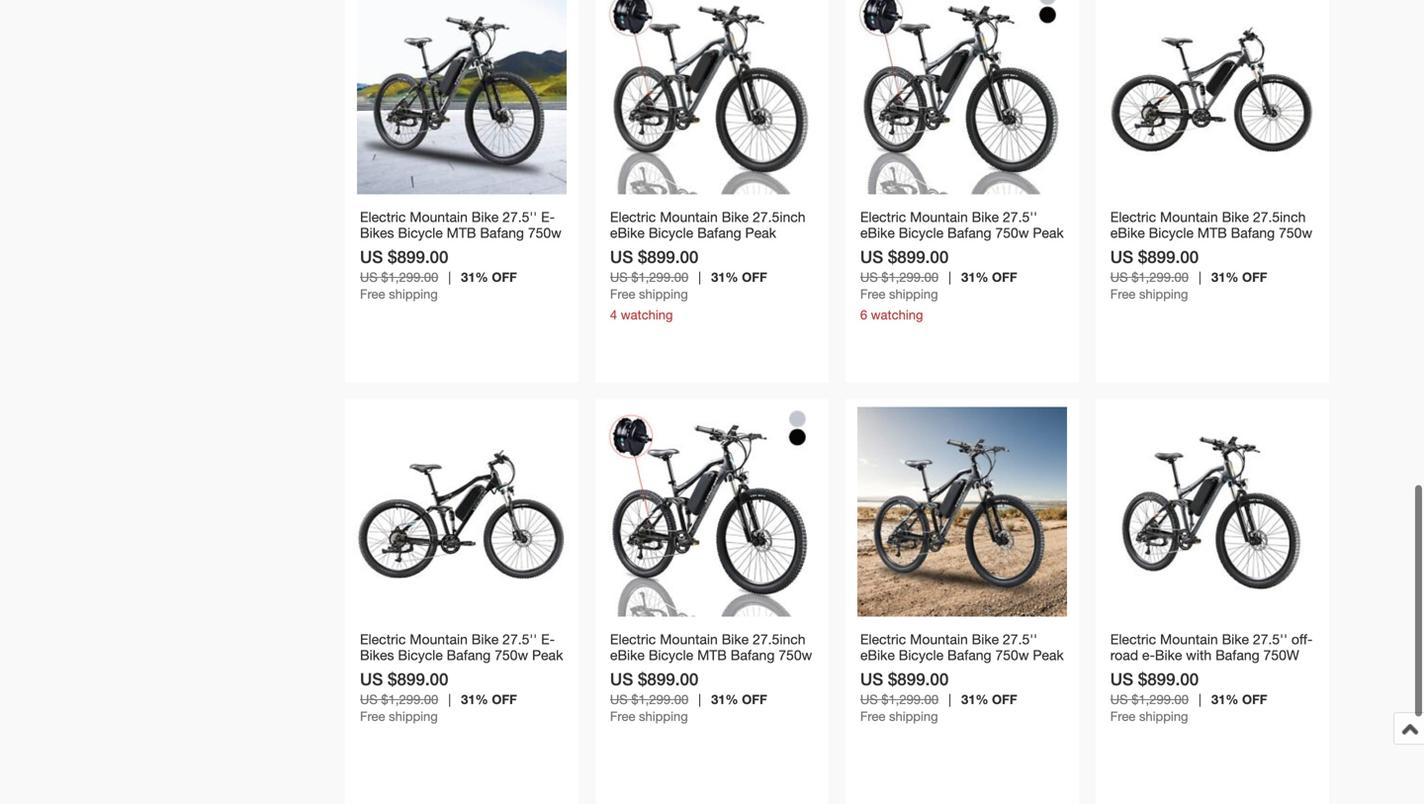 Task type: vqa. For each thing, say whether or not it's contained in the screenshot.
motor
yes



Task type: locate. For each thing, give the bounding box(es) containing it.
bicycle inside the electric mountain bike 27.5'' e- bikes bicycle mtb bafang 750w peak motor 9 speed us $899.00 us $1,299.00
[[398, 225, 443, 241]]

2 bikes from the top
[[360, 647, 394, 663]]

peak
[[745, 225, 776, 241], [1033, 225, 1064, 241], [360, 241, 391, 257], [1111, 241, 1142, 257], [532, 647, 563, 663], [1033, 647, 1064, 663], [610, 663, 641, 679], [1111, 663, 1142, 679]]

watching inside '31% off free shipping 6 watching'
[[871, 307, 923, 323]]

electric mountain bike 27.5'' e- bikes bicycle mtb bafang 750w peak motor 9 speed us $899.00 us $1,299.00
[[360, 209, 562, 285]]

9speed
[[901, 663, 949, 679]]

bafang inside electric mountain bike 27.5'' e- bikes bicycle bafang 750w peak motor 9 speed top us $899.00 us $1,299.00
[[447, 647, 491, 663]]

bicycle inside electric mountain bike 27.5'' e- bikes bicycle bafang 750w peak motor 9 speed top us $899.00 us $1,299.00
[[398, 647, 443, 663]]

free inside '31% off free shipping 6 watching'
[[860, 287, 886, 302]]

motor inside electric mountain bike 27.5inch ebike bicycle bafang peak 750w motor 9-speed usa us $899.00 us $1,299.00
[[650, 241, 687, 257]]

31% off free shipping
[[360, 270, 517, 302], [1111, 270, 1268, 302], [360, 692, 517, 724], [610, 692, 767, 724], [860, 692, 1018, 724], [1111, 692, 1268, 724]]

mountain inside the electric mountain bike 27.5'' e- bikes bicycle mtb bafang 750w peak motor 9 speed us $899.00 us $1,299.00
[[410, 209, 468, 225]]

27.5'' for 9
[[1253, 631, 1288, 648]]

e-
[[541, 209, 555, 225], [541, 631, 555, 648]]

watching right 4
[[621, 307, 673, 323]]

off inside '31% off free shipping 6 watching'
[[992, 270, 1018, 285]]

electric inside electric mountain bike 27.5'' off- road e-bike with bafang 750w peak motor 9 gear us $899.00 us $1,299.00
[[1111, 631, 1157, 648]]

bike inside electric mountain bike 27.5'' ebike bicycle bafang 750w peak motor 9 speed new us $899.00 us $1,299.00
[[972, 209, 999, 225]]

ebike
[[610, 225, 645, 241], [860, 225, 895, 241], [1111, 225, 1145, 241], [610, 647, 645, 663], [860, 647, 895, 663]]

mountain inside electric mountain bike 27.5'' e- bikes bicycle bafang 750w peak motor 9 speed top us $899.00 us $1,299.00
[[410, 631, 468, 648]]

27.5'' inside electric mountain bike 27.5'' ebike bicycle bafang 750w peak motor 9speed unisex us $899.00 us $1,299.00
[[1003, 631, 1038, 648]]

shipping inside '31% off free shipping 6 watching'
[[889, 287, 938, 302]]

bikes inside the electric mountain bike 27.5'' e- bikes bicycle mtb bafang 750w peak motor 9 speed us $899.00 us $1,299.00
[[360, 225, 394, 241]]

bike inside the electric mountain bike 27.5'' e- bikes bicycle mtb bafang 750w peak motor 9 speed us $899.00 us $1,299.00
[[472, 209, 499, 225]]

peak inside the electric mountain bike 27.5'' e- bikes bicycle mtb bafang 750w peak motor 9 speed us $899.00 us $1,299.00
[[360, 241, 391, 257]]

watching
[[621, 307, 673, 323], [871, 307, 923, 323]]

mtb inside the electric mountain bike 27.5'' e- bikes bicycle mtb bafang 750w peak motor 9 speed us $899.00 us $1,299.00
[[447, 225, 476, 241]]

electric inside electric mountain bike 27.5'' e- bikes bicycle bafang 750w peak motor 9 speed top us $899.00 us $1,299.00
[[360, 631, 406, 648]]

e- for electric mountain bike 27.5'' e- bikes bicycle mtb bafang 750w peak motor 9 speed us $899.00 us $1,299.00
[[541, 209, 555, 225]]

$899.00 inside electric mountain bike 27.5'' ebike bicycle bafang 750w peak motor 9speed unisex us $899.00 us $1,299.00
[[888, 669, 949, 689]]

0 horizontal spatial 750w
[[610, 241, 646, 257]]

1 watching from the left
[[621, 307, 673, 323]]

bikes
[[360, 225, 394, 241], [360, 647, 394, 663]]

1 horizontal spatial electric mountain bike 27.5inch ebike bicycle mtb bafang 750w peak motor 9 speed us $899.00 us $1,299.00
[[1111, 209, 1313, 285]]

with
[[1186, 647, 1212, 663]]

0 vertical spatial electric mountain bike 27.5inch ebike bicycle mtb bafang 750w peak motor 9 speed us $899.00 us $1,299.00
[[1111, 209, 1313, 285]]

$899.00 inside electric mountain bike 27.5inch ebike bicycle bafang peak 750w motor 9-speed usa us $899.00 us $1,299.00
[[638, 247, 699, 267]]

27.5'' for top
[[503, 631, 537, 648]]

0 horizontal spatial mtb
[[447, 225, 476, 241]]

0 horizontal spatial watching
[[621, 307, 673, 323]]

mountain
[[410, 209, 468, 225], [660, 209, 718, 225], [910, 209, 968, 225], [1160, 209, 1218, 225], [410, 631, 468, 648], [660, 631, 718, 648], [910, 631, 968, 648], [1160, 631, 1218, 648]]

1 vertical spatial 750w
[[1264, 647, 1300, 663]]

electric inside the electric mountain bike 27.5'' e- bikes bicycle mtb bafang 750w peak motor 9 speed us $899.00 us $1,299.00
[[360, 209, 406, 225]]

750w right gear
[[1264, 647, 1300, 663]]

$899.00 inside electric mountain bike 27.5'' ebike bicycle bafang 750w peak motor 9 speed new us $899.00 us $1,299.00
[[888, 247, 949, 267]]

watching right 6
[[871, 307, 923, 323]]

bafang inside electric mountain bike 27.5inch ebike bicycle bafang peak 750w motor 9-speed usa us $899.00 us $1,299.00
[[697, 225, 742, 241]]

off inside 31% off free shipping 4 watching
[[742, 270, 767, 285]]

e- inside electric mountain bike 27.5'' e- bikes bicycle bafang 750w peak motor 9 speed top us $899.00 us $1,299.00
[[541, 631, 555, 648]]

31%
[[461, 270, 488, 285], [711, 270, 738, 285], [962, 270, 989, 285], [1212, 270, 1239, 285], [461, 692, 488, 707], [711, 692, 738, 707], [962, 692, 989, 707], [1212, 692, 1239, 707]]

electric inside electric mountain bike 27.5'' ebike bicycle bafang 750w peak motor 9speed unisex us $899.00 us $1,299.00
[[860, 631, 906, 648]]

2 watching from the left
[[871, 307, 923, 323]]

speed inside electric mountain bike 27.5'' ebike bicycle bafang 750w peak motor 9 speed new us $899.00 us $1,299.00
[[913, 241, 953, 257]]

750w
[[610, 241, 646, 257], [1264, 647, 1300, 663]]

bikes inside electric mountain bike 27.5'' e- bikes bicycle bafang 750w peak motor 9 speed top us $899.00 us $1,299.00
[[360, 647, 394, 663]]

bafang
[[480, 225, 524, 241], [697, 225, 742, 241], [948, 225, 992, 241], [1231, 225, 1275, 241], [447, 647, 491, 663], [731, 647, 775, 663], [948, 647, 992, 663], [1216, 647, 1260, 663]]

31% inside 31% off free shipping 4 watching
[[711, 270, 738, 285]]

off
[[492, 270, 517, 285], [742, 270, 767, 285], [992, 270, 1018, 285], [1242, 270, 1268, 285], [492, 692, 517, 707], [742, 692, 767, 707], [992, 692, 1018, 707], [1242, 692, 1268, 707]]

shipping
[[389, 287, 438, 302], [639, 287, 688, 302], [889, 287, 938, 302], [1140, 287, 1189, 302], [389, 709, 438, 724], [639, 709, 688, 724], [889, 709, 938, 724], [1140, 709, 1189, 724]]

4
[[610, 307, 617, 323]]

31% inside '31% off free shipping 6 watching'
[[962, 270, 989, 285]]

bicycle
[[398, 225, 443, 241], [649, 225, 694, 241], [899, 225, 944, 241], [1149, 225, 1194, 241], [398, 647, 443, 663], [649, 647, 694, 663], [899, 647, 944, 663]]

motor inside electric mountain bike 27.5'' ebike bicycle bafang 750w peak motor 9speed unisex us $899.00 us $1,299.00
[[860, 663, 897, 679]]

electric mountain bike 27.5inch ebike bicycle mtb bafang 750w peak motor 9 speed us $899.00 us $1,299.00
[[1111, 209, 1313, 285], [610, 631, 812, 707]]

mountain inside electric mountain bike 27.5'' ebike bicycle bafang 750w peak motor 9speed unisex us $899.00 us $1,299.00
[[910, 631, 968, 648]]

750w up 4
[[610, 241, 646, 257]]

free inside 31% off free shipping 4 watching
[[610, 287, 636, 302]]

0 horizontal spatial electric mountain bike 27.5inch ebike bicycle mtb bafang 750w peak motor 9 speed us $899.00 us $1,299.00
[[610, 631, 812, 707]]

motor inside electric mountain bike 27.5'' e- bikes bicycle bafang 750w peak motor 9 speed top us $899.00 us $1,299.00
[[360, 663, 397, 679]]

27.5'' inside the electric mountain bike 27.5'' e- bikes bicycle mtb bafang 750w peak motor 9 speed us $899.00 us $1,299.00
[[503, 209, 537, 225]]

bafang inside electric mountain bike 27.5'' ebike bicycle bafang 750w peak motor 9 speed new us $899.00 us $1,299.00
[[948, 225, 992, 241]]

1 bikes from the top
[[360, 225, 394, 241]]

1 horizontal spatial 750w
[[1264, 647, 1300, 663]]

off-
[[1292, 631, 1313, 648]]

9
[[436, 241, 443, 257], [901, 241, 909, 257], [1186, 241, 1194, 257], [401, 663, 409, 679], [686, 663, 694, 679], [1186, 663, 1194, 679]]

$899.00 inside the electric mountain bike 27.5'' e- bikes bicycle mtb bafang 750w peak motor 9 speed us $899.00 us $1,299.00
[[388, 247, 449, 267]]

0 vertical spatial 750w
[[610, 241, 646, 257]]

27.5inch
[[753, 209, 806, 225], [1253, 209, 1306, 225], [753, 631, 806, 648]]

1 vertical spatial bikes
[[360, 647, 394, 663]]

1 vertical spatial e-
[[541, 631, 555, 648]]

$899.00
[[388, 247, 449, 267], [638, 247, 699, 267], [888, 247, 949, 267], [1138, 247, 1199, 267], [388, 669, 449, 689], [638, 669, 699, 689], [888, 669, 949, 689], [1138, 669, 1199, 689]]

bike
[[472, 209, 499, 225], [722, 209, 749, 225], [972, 209, 999, 225], [1222, 209, 1249, 225], [472, 631, 499, 648], [722, 631, 749, 648], [972, 631, 999, 648], [1222, 631, 1249, 648], [1155, 647, 1183, 663]]

peak inside electric mountain bike 27.5'' ebike bicycle bafang 750w peak motor 9 speed new us $899.00 us $1,299.00
[[1033, 225, 1064, 241]]

$1,299.00 inside the electric mountain bike 27.5'' e- bikes bicycle mtb bafang 750w peak motor 9 speed us $899.00 us $1,299.00
[[381, 270, 438, 285]]

$1,299.00 inside electric mountain bike 27.5inch ebike bicycle bafang peak 750w motor 9-speed usa us $899.00 us $1,299.00
[[631, 270, 689, 285]]

0 vertical spatial e-
[[541, 209, 555, 225]]

mtb
[[447, 225, 476, 241], [1198, 225, 1227, 241], [697, 647, 727, 663]]

0 vertical spatial bikes
[[360, 225, 394, 241]]

speed inside electric mountain bike 27.5'' e- bikes bicycle bafang 750w peak motor 9 speed top us $899.00 us $1,299.00
[[412, 663, 453, 679]]

mountain inside electric mountain bike 27.5'' ebike bicycle bafang 750w peak motor 9 speed new us $899.00 us $1,299.00
[[910, 209, 968, 225]]

electric mountain bike 27.5'' ebike bicycle bafang 750w peak motor 9 speed new us $899.00 us $1,299.00
[[860, 209, 1064, 285]]

750w
[[528, 225, 562, 241], [996, 225, 1029, 241], [1279, 225, 1313, 241], [495, 647, 528, 663], [779, 647, 812, 663], [996, 647, 1029, 663]]

27.5'' inside electric mountain bike 27.5'' ebike bicycle bafang 750w peak motor 9 speed new us $899.00 us $1,299.00
[[1003, 209, 1038, 225]]

2 horizontal spatial mtb
[[1198, 225, 1227, 241]]

9 inside electric mountain bike 27.5'' e- bikes bicycle bafang 750w peak motor 9 speed top us $899.00 us $1,299.00
[[401, 663, 409, 679]]

1 e- from the top
[[541, 209, 555, 225]]

watching for electric mountain bike 27.5inch ebike bicycle bafang peak 750w motor 9-speed usa us $899.00 us $1,299.00
[[621, 307, 673, 323]]

1 horizontal spatial watching
[[871, 307, 923, 323]]

27.5''
[[503, 209, 537, 225], [1003, 209, 1038, 225], [503, 631, 537, 648], [1003, 631, 1038, 648], [1253, 631, 1288, 648]]

us
[[360, 247, 383, 267], [610, 247, 633, 267], [860, 247, 884, 267], [1111, 247, 1134, 267], [360, 270, 378, 285], [610, 270, 628, 285], [860, 270, 878, 285], [1111, 270, 1128, 285], [360, 669, 383, 689], [610, 669, 633, 689], [860, 669, 884, 689], [1111, 669, 1134, 689], [360, 692, 378, 707], [610, 692, 628, 707], [860, 692, 878, 707], [1111, 692, 1128, 707]]

unisex
[[953, 663, 995, 679]]

e- inside the electric mountain bike 27.5'' e- bikes bicycle mtb bafang 750w peak motor 9 speed us $899.00 us $1,299.00
[[541, 209, 555, 225]]

motor
[[395, 241, 432, 257], [650, 241, 687, 257], [860, 241, 897, 257], [1146, 241, 1183, 257], [360, 663, 397, 679], [645, 663, 682, 679], [860, 663, 897, 679], [1146, 663, 1183, 679]]

$1,299.00 inside electric mountain bike 27.5'' ebike bicycle bafang 750w peak motor 9 speed new us $899.00 us $1,299.00
[[882, 270, 939, 285]]

27.5'' inside electric mountain bike 27.5'' off- road e-bike with bafang 750w peak motor 9 gear us $899.00 us $1,299.00
[[1253, 631, 1288, 648]]

free
[[360, 287, 385, 302], [610, 287, 636, 302], [860, 287, 886, 302], [1111, 287, 1136, 302], [360, 709, 385, 724], [610, 709, 636, 724], [860, 709, 886, 724], [1111, 709, 1136, 724]]

speed
[[447, 241, 488, 257], [704, 241, 744, 257], [913, 241, 953, 257], [1198, 241, 1238, 257], [412, 663, 453, 679], [698, 663, 738, 679]]

electric mountain bike 27.5'' off- road e-bike with bafang 750w peak motor 9 gear us $899.00 us $1,299.00
[[1111, 631, 1313, 707]]

$1,299.00 inside electric mountain bike 27.5'' e- bikes bicycle bafang 750w peak motor 9 speed top us $899.00 us $1,299.00
[[381, 692, 438, 707]]

27.5'' inside electric mountain bike 27.5'' e- bikes bicycle bafang 750w peak motor 9 speed top us $899.00 us $1,299.00
[[503, 631, 537, 648]]

ebike inside electric mountain bike 27.5'' ebike bicycle bafang 750w peak motor 9speed unisex us $899.00 us $1,299.00
[[860, 647, 895, 663]]

9 inside electric mountain bike 27.5'' ebike bicycle bafang 750w peak motor 9 speed new us $899.00 us $1,299.00
[[901, 241, 909, 257]]

1 vertical spatial electric mountain bike 27.5inch ebike bicycle mtb bafang 750w peak motor 9 speed us $899.00 us $1,299.00
[[610, 631, 812, 707]]

motor inside electric mountain bike 27.5'' ebike bicycle bafang 750w peak motor 9 speed new us $899.00 us $1,299.00
[[860, 241, 897, 257]]

$1,299.00
[[381, 270, 438, 285], [631, 270, 689, 285], [882, 270, 939, 285], [1132, 270, 1189, 285], [381, 692, 438, 707], [631, 692, 689, 707], [882, 692, 939, 707], [1132, 692, 1189, 707]]

bikes for electric mountain bike 27.5'' e- bikes bicycle mtb bafang 750w peak motor 9 speed us $899.00 us $1,299.00
[[360, 225, 394, 241]]

electric
[[360, 209, 406, 225], [610, 209, 656, 225], [860, 209, 906, 225], [1111, 209, 1157, 225], [360, 631, 406, 648], [610, 631, 656, 648], [860, 631, 906, 648], [1111, 631, 1157, 648]]

watching inside 31% off free shipping 4 watching
[[621, 307, 673, 323]]

2 e- from the top
[[541, 631, 555, 648]]

bikes for electric mountain bike 27.5'' e- bikes bicycle bafang 750w peak motor 9 speed top us $899.00 us $1,299.00
[[360, 647, 394, 663]]



Task type: describe. For each thing, give the bounding box(es) containing it.
27.5'' for speed
[[503, 209, 537, 225]]

new
[[957, 241, 985, 257]]

31% off free shipping 4 watching
[[610, 270, 767, 323]]

peak inside electric mountain bike 27.5'' ebike bicycle bafang 750w peak motor 9speed unisex us $899.00 us $1,299.00
[[1033, 647, 1064, 663]]

gear
[[1198, 663, 1228, 679]]

$899.00 inside electric mountain bike 27.5'' e- bikes bicycle bafang 750w peak motor 9 speed top us $899.00 us $1,299.00
[[388, 669, 449, 689]]

top
[[457, 663, 484, 679]]

750w inside electric mountain bike 27.5inch ebike bicycle bafang peak 750w motor 9-speed usa us $899.00 us $1,299.00
[[610, 241, 646, 257]]

bike inside electric mountain bike 27.5'' e- bikes bicycle bafang 750w peak motor 9 speed top us $899.00 us $1,299.00
[[472, 631, 499, 648]]

mountain inside electric mountain bike 27.5inch ebike bicycle bafang peak 750w motor 9-speed usa us $899.00 us $1,299.00
[[660, 209, 718, 225]]

motor inside the electric mountain bike 27.5'' e- bikes bicycle mtb bafang 750w peak motor 9 speed us $899.00 us $1,299.00
[[395, 241, 432, 257]]

9-
[[691, 241, 704, 257]]

27.5'' for us
[[1003, 209, 1038, 225]]

bike inside electric mountain bike 27.5inch ebike bicycle bafang peak 750w motor 9-speed usa us $899.00 us $1,299.00
[[722, 209, 749, 225]]

peak inside electric mountain bike 27.5inch ebike bicycle bafang peak 750w motor 9-speed usa us $899.00 us $1,299.00
[[745, 225, 776, 241]]

e- for electric mountain bike 27.5'' e- bikes bicycle bafang 750w peak motor 9 speed top us $899.00 us $1,299.00
[[541, 631, 555, 648]]

bicycle inside electric mountain bike 27.5'' ebike bicycle bafang 750w peak motor 9 speed new us $899.00 us $1,299.00
[[899, 225, 944, 241]]

750w inside electric mountain bike 27.5'' ebike bicycle bafang 750w peak motor 9 speed new us $899.00 us $1,299.00
[[996, 225, 1029, 241]]

electric mountain bike 27.5inch ebike bicycle bafang peak 750w motor 9-speed usa us $899.00 us $1,299.00
[[610, 209, 806, 285]]

mountain inside electric mountain bike 27.5'' off- road e-bike with bafang 750w peak motor 9 gear us $899.00 us $1,299.00
[[1160, 631, 1218, 648]]

electric inside electric mountain bike 27.5inch ebike bicycle bafang peak 750w motor 9-speed usa us $899.00 us $1,299.00
[[610, 209, 656, 225]]

peak inside electric mountain bike 27.5'' e- bikes bicycle bafang 750w peak motor 9 speed top us $899.00 us $1,299.00
[[532, 647, 563, 663]]

31% off free shipping 6 watching
[[860, 270, 1018, 323]]

motor inside electric mountain bike 27.5'' off- road e-bike with bafang 750w peak motor 9 gear us $899.00 us $1,299.00
[[1146, 663, 1183, 679]]

speed inside the electric mountain bike 27.5'' e- bikes bicycle mtb bafang 750w peak motor 9 speed us $899.00 us $1,299.00
[[447, 241, 488, 257]]

bafang inside the electric mountain bike 27.5'' e- bikes bicycle mtb bafang 750w peak motor 9 speed us $899.00 us $1,299.00
[[480, 225, 524, 241]]

speed inside electric mountain bike 27.5inch ebike bicycle bafang peak 750w motor 9-speed usa us $899.00 us $1,299.00
[[704, 241, 744, 257]]

9 inside the electric mountain bike 27.5'' e- bikes bicycle mtb bafang 750w peak motor 9 speed us $899.00 us $1,299.00
[[436, 241, 443, 257]]

bike inside electric mountain bike 27.5'' ebike bicycle bafang 750w peak motor 9speed unisex us $899.00 us $1,299.00
[[972, 631, 999, 648]]

$1,299.00 inside electric mountain bike 27.5'' off- road e-bike with bafang 750w peak motor 9 gear us $899.00 us $1,299.00
[[1132, 692, 1189, 707]]

bafang inside electric mountain bike 27.5'' ebike bicycle bafang 750w peak motor 9speed unisex us $899.00 us $1,299.00
[[948, 647, 992, 663]]

ebike inside electric mountain bike 27.5inch ebike bicycle bafang peak 750w motor 9-speed usa us $899.00 us $1,299.00
[[610, 225, 645, 241]]

750w inside electric mountain bike 27.5'' e- bikes bicycle bafang 750w peak motor 9 speed top us $899.00 us $1,299.00
[[495, 647, 528, 663]]

shipping inside 31% off free shipping 4 watching
[[639, 287, 688, 302]]

watching for electric mountain bike 27.5'' ebike bicycle bafang 750w peak motor 9 speed new us $899.00 us $1,299.00
[[871, 307, 923, 323]]

bicycle inside electric mountain bike 27.5inch ebike bicycle bafang peak 750w motor 9-speed usa us $899.00 us $1,299.00
[[649, 225, 694, 241]]

ebike inside electric mountain bike 27.5'' ebike bicycle bafang 750w peak motor 9 speed new us $899.00 us $1,299.00
[[860, 225, 895, 241]]

750w inside electric mountain bike 27.5'' off- road e-bike with bafang 750w peak motor 9 gear us $899.00 us $1,299.00
[[1264, 647, 1300, 663]]

750w inside electric mountain bike 27.5'' ebike bicycle bafang 750w peak motor 9speed unisex us $899.00 us $1,299.00
[[996, 647, 1029, 663]]

9 inside electric mountain bike 27.5'' off- road e-bike with bafang 750w peak motor 9 gear us $899.00 us $1,299.00
[[1186, 663, 1194, 679]]

electric mountain bike 27.5'' ebike bicycle bafang 750w peak motor 9speed unisex us $899.00 us $1,299.00
[[860, 631, 1064, 707]]

e-
[[1142, 647, 1155, 663]]

electric mountain bike 27.5'' e- bikes bicycle bafang 750w peak motor 9 speed top us $899.00 us $1,299.00
[[360, 631, 563, 707]]

road
[[1111, 647, 1139, 663]]

1 horizontal spatial mtb
[[697, 647, 727, 663]]

electric inside electric mountain bike 27.5'' ebike bicycle bafang 750w peak motor 9 speed new us $899.00 us $1,299.00
[[860, 209, 906, 225]]

6
[[860, 307, 868, 323]]

$899.00 inside electric mountain bike 27.5'' off- road e-bike with bafang 750w peak motor 9 gear us $899.00 us $1,299.00
[[1138, 669, 1199, 689]]

bafang inside electric mountain bike 27.5'' off- road e-bike with bafang 750w peak motor 9 gear us $899.00 us $1,299.00
[[1216, 647, 1260, 663]]

27.5'' for $899.00
[[1003, 631, 1038, 648]]

750w inside the electric mountain bike 27.5'' e- bikes bicycle mtb bafang 750w peak motor 9 speed us $899.00 us $1,299.00
[[528, 225, 562, 241]]

bicycle inside electric mountain bike 27.5'' ebike bicycle bafang 750w peak motor 9speed unisex us $899.00 us $1,299.00
[[899, 647, 944, 663]]

usa
[[748, 241, 776, 257]]

peak inside electric mountain bike 27.5'' off- road e-bike with bafang 750w peak motor 9 gear us $899.00 us $1,299.00
[[1111, 663, 1142, 679]]

$1,299.00 inside electric mountain bike 27.5'' ebike bicycle bafang 750w peak motor 9speed unisex us $899.00 us $1,299.00
[[882, 692, 939, 707]]

27.5inch inside electric mountain bike 27.5inch ebike bicycle bafang peak 750w motor 9-speed usa us $899.00 us $1,299.00
[[753, 209, 806, 225]]



